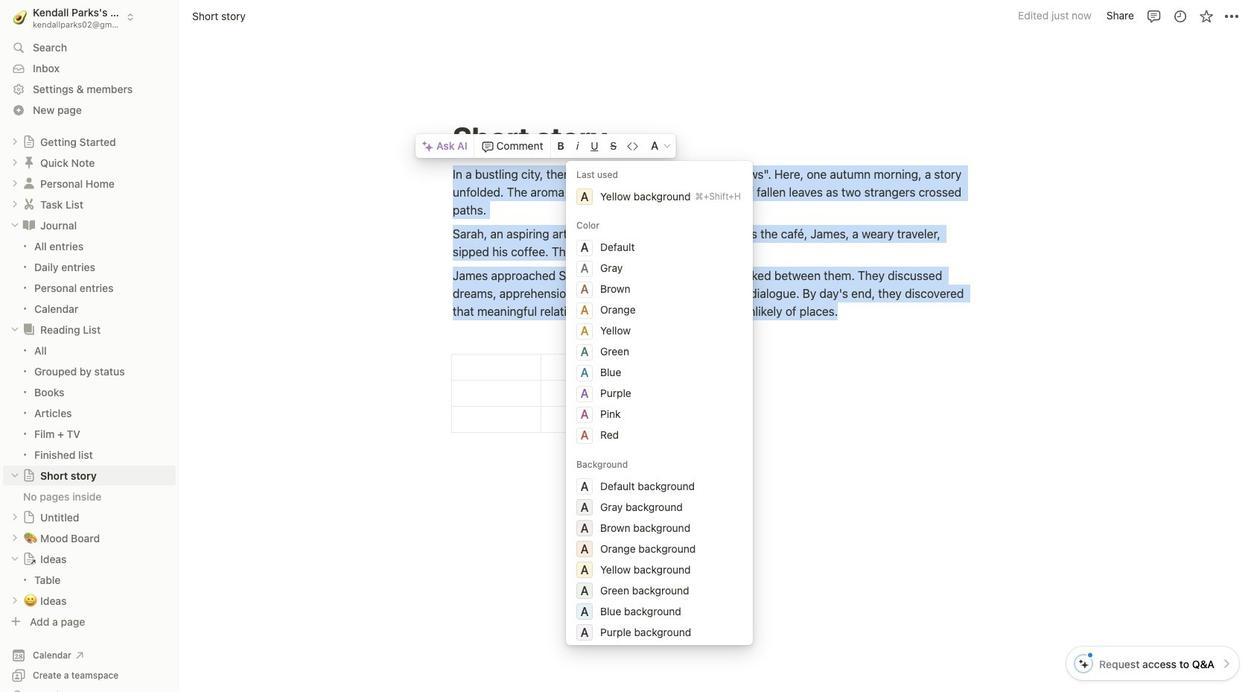 Task type: vqa. For each thing, say whether or not it's contained in the screenshot.
group
yes



Task type: locate. For each thing, give the bounding box(es) containing it.
favorite image
[[1199, 9, 1214, 23]]

2 group from the top
[[0, 340, 179, 465]]

menu
[[566, 161, 753, 689]]

group
[[0, 236, 179, 319], [0, 340, 179, 465]]

0 vertical spatial group
[[0, 236, 179, 319]]

comments image
[[1147, 9, 1162, 23]]

1 vertical spatial group
[[0, 340, 179, 465]]

change page icon image
[[22, 218, 36, 233], [22, 322, 36, 337], [22, 469, 36, 482], [22, 552, 36, 566]]



Task type: describe. For each thing, give the bounding box(es) containing it.
updates image
[[1173, 9, 1188, 23]]

🥑 image
[[13, 8, 27, 26]]

1 group from the top
[[0, 236, 179, 319]]



